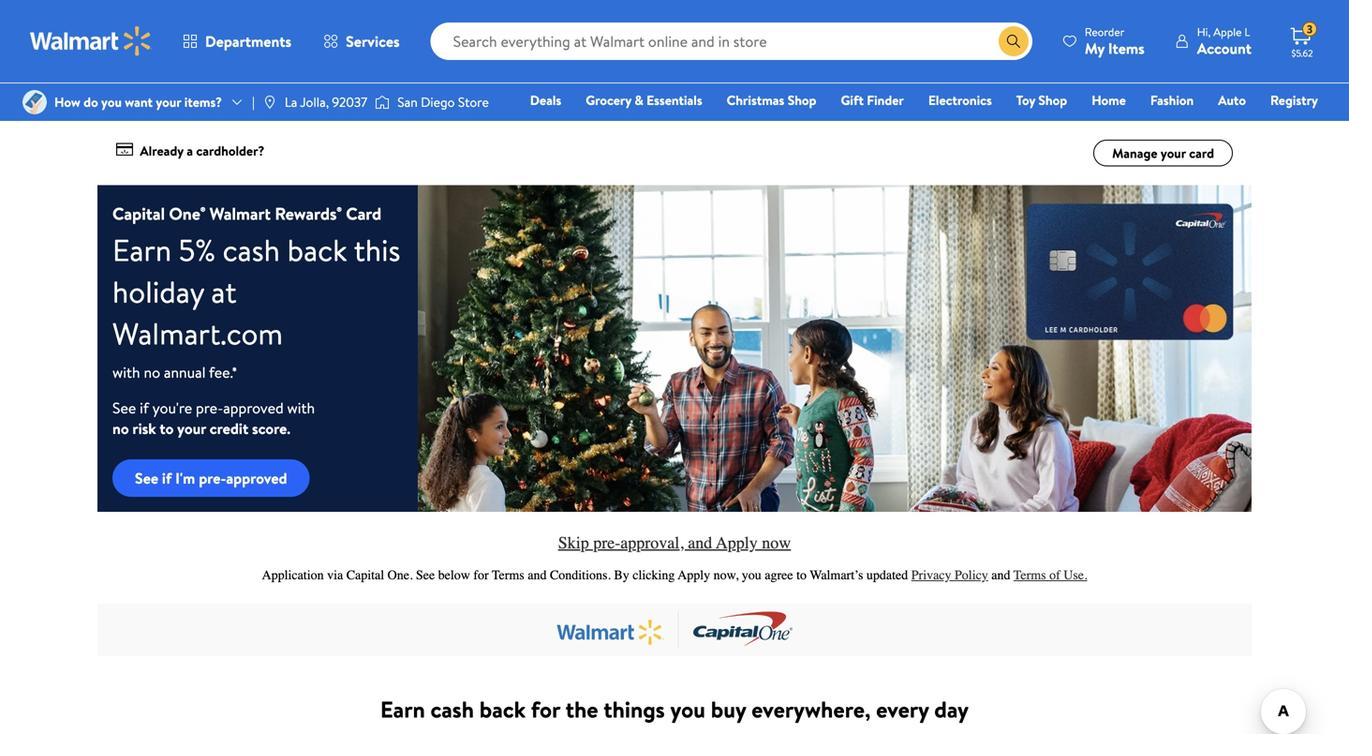 Task type: describe. For each thing, give the bounding box(es) containing it.
jolla,
[[300, 93, 329, 111]]

Walmart Site-Wide search field
[[431, 22, 1033, 60]]

gift
[[841, 91, 864, 109]]

electronics link
[[920, 90, 1001, 110]]

fashion
[[1151, 91, 1195, 109]]

toy shop
[[1017, 91, 1068, 109]]

shop for toy shop
[[1039, 91, 1068, 109]]

auto link
[[1211, 90, 1255, 110]]

items
[[1109, 38, 1145, 59]]

92037
[[332, 93, 368, 111]]

services button
[[308, 19, 416, 64]]

departments button
[[167, 19, 308, 64]]

how do you want your items?
[[54, 93, 222, 111]]

registry one debit
[[1175, 91, 1319, 135]]

home
[[1092, 91, 1127, 109]]

electronics
[[929, 91, 993, 109]]

3
[[1308, 21, 1314, 37]]

one
[[1175, 117, 1203, 135]]

your
[[156, 93, 181, 111]]

 image for la
[[262, 95, 277, 110]]

debit
[[1207, 117, 1239, 135]]

reorder my items
[[1085, 24, 1145, 59]]

walmart+
[[1263, 117, 1319, 135]]

search icon image
[[1007, 34, 1022, 49]]

la
[[285, 93, 298, 111]]

gift finder
[[841, 91, 905, 109]]

how
[[54, 93, 80, 111]]

fashion link
[[1143, 90, 1203, 110]]

my
[[1085, 38, 1105, 59]]

walmart image
[[30, 26, 152, 56]]

registry link
[[1263, 90, 1327, 110]]

registry
[[1271, 91, 1319, 109]]

hi, apple l account
[[1198, 24, 1252, 59]]

toy shop link
[[1008, 90, 1076, 110]]

store
[[458, 93, 489, 111]]

grocery
[[586, 91, 632, 109]]

reorder
[[1085, 24, 1125, 40]]

walmart+ link
[[1255, 116, 1327, 136]]

&
[[635, 91, 644, 109]]

$5.62
[[1292, 47, 1314, 60]]

apple
[[1214, 24, 1243, 40]]



Task type: vqa. For each thing, say whether or not it's contained in the screenshot.
YOU'VE GOT OPTIONS
no



Task type: locate. For each thing, give the bounding box(es) containing it.
shop
[[788, 91, 817, 109], [1039, 91, 1068, 109]]

shop right christmas
[[788, 91, 817, 109]]

 image left how
[[22, 90, 47, 114]]

christmas shop link
[[719, 90, 825, 110]]

deals link
[[522, 90, 570, 110]]

you
[[101, 93, 122, 111]]

grocery & essentials link
[[578, 90, 711, 110]]

essentials
[[647, 91, 703, 109]]

home link
[[1084, 90, 1135, 110]]

 image right |
[[262, 95, 277, 110]]

shop for christmas shop
[[788, 91, 817, 109]]

 image
[[22, 90, 47, 114], [262, 95, 277, 110]]

1 shop from the left
[[788, 91, 817, 109]]

departments
[[205, 31, 292, 52]]

auto
[[1219, 91, 1247, 109]]

diego
[[421, 93, 455, 111]]

0 horizontal spatial shop
[[788, 91, 817, 109]]

do
[[84, 93, 98, 111]]

deals
[[530, 91, 562, 109]]

gift finder link
[[833, 90, 913, 110]]

|
[[252, 93, 255, 111]]

finder
[[867, 91, 905, 109]]

san
[[398, 93, 418, 111]]

1 horizontal spatial  image
[[262, 95, 277, 110]]

la jolla, 92037
[[285, 93, 368, 111]]

services
[[346, 31, 400, 52]]

items?
[[184, 93, 222, 111]]

want
[[125, 93, 153, 111]]

shop right toy
[[1039, 91, 1068, 109]]

one debit link
[[1167, 116, 1247, 136]]

1 horizontal spatial shop
[[1039, 91, 1068, 109]]

 image for how
[[22, 90, 47, 114]]

account
[[1198, 38, 1252, 59]]

san diego store
[[398, 93, 489, 111]]

l
[[1245, 24, 1251, 40]]

christmas shop
[[727, 91, 817, 109]]

grocery & essentials
[[586, 91, 703, 109]]

 image
[[375, 93, 390, 112]]

toy
[[1017, 91, 1036, 109]]

hi,
[[1198, 24, 1212, 40]]

christmas
[[727, 91, 785, 109]]

0 horizontal spatial  image
[[22, 90, 47, 114]]

2 shop from the left
[[1039, 91, 1068, 109]]

Search search field
[[431, 22, 1033, 60]]



